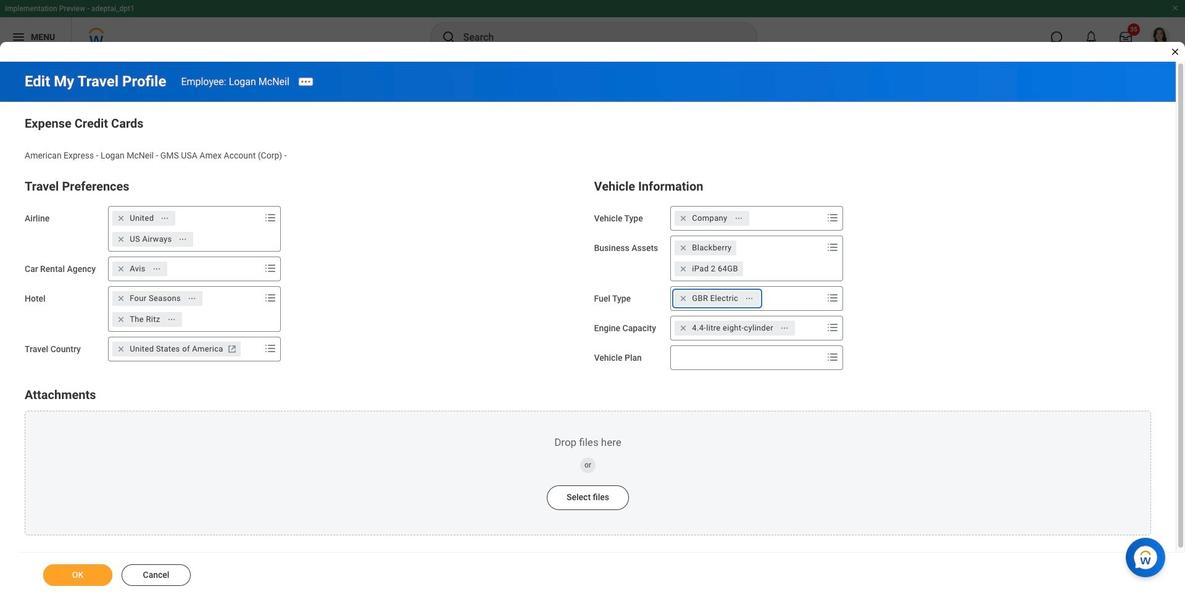 Task type: vqa. For each thing, say whether or not it's contained in the screenshot.
related actions image corresponding to GBR Electric element
yes



Task type: locate. For each thing, give the bounding box(es) containing it.
x small image for the ritz element
[[115, 314, 127, 326]]

related actions image down the four seasons, press delete to clear value. "option"
[[167, 315, 176, 324]]

x small image for blackberry element
[[678, 242, 690, 254]]

x small image left "gbr electric" element
[[678, 293, 690, 305]]

ext link image
[[226, 343, 238, 355]]

related actions image right avis element
[[152, 265, 161, 273]]

x small image inside united states of america, press delete to clear value, ctrl + enter opens in new window. option
[[115, 343, 127, 355]]

x small image left "us airways" element
[[115, 233, 127, 246]]

x small image left blackberry element
[[678, 242, 690, 254]]

related actions image inside gbr electric, press delete to clear value. option
[[745, 294, 754, 303]]

related actions image inside the four seasons, press delete to clear value. "option"
[[188, 294, 196, 303]]

x small image inside avis, press delete to clear value. option
[[115, 263, 127, 275]]

x small image up the ritz, press delete to clear value. 'option'
[[115, 293, 127, 305]]

1 vertical spatial prompts image
[[263, 261, 278, 276]]

related actions image inside 4.4-litre eight-cylinder, press delete to clear value. option
[[780, 324, 789, 333]]

attachments region
[[25, 385, 1152, 536]]

related actions image for company element
[[734, 214, 743, 223]]

related actions image up the search field
[[780, 324, 789, 333]]

related actions image for "gbr electric" element
[[745, 294, 754, 303]]

x small image down the ritz, press delete to clear value. 'option'
[[115, 343, 127, 355]]

x small image for company element
[[678, 212, 690, 225]]

x small image inside blackberry, press delete to clear value. option
[[678, 242, 690, 254]]

x small image down blackberry, press delete to clear value. option
[[678, 263, 690, 275]]

x small image for "ipad 2 64gb" 'element' on the top right
[[678, 263, 690, 275]]

united states of america, press delete to clear value, ctrl + enter opens in new window. option
[[112, 342, 241, 357]]

avis element
[[130, 263, 146, 275]]

related actions image right united element on the left top of page
[[161, 214, 169, 223]]

ipad 2 64gb element
[[692, 263, 738, 275]]

x small image left the ritz element
[[115, 314, 127, 326]]

x small image inside 4.4-litre eight-cylinder, press delete to clear value. option
[[678, 322, 690, 334]]

items selected for business assets list box
[[671, 238, 824, 279]]

x small image left avis element
[[115, 263, 127, 275]]

prompts image for avis, press delete to clear value. option
[[263, 261, 278, 276]]

x small image
[[678, 212, 690, 225], [678, 242, 690, 254], [115, 293, 127, 305], [678, 293, 690, 305], [115, 314, 127, 326]]

x small image left united element on the left top of page
[[115, 212, 127, 225]]

prompts image
[[826, 210, 841, 225], [263, 261, 278, 276], [263, 341, 278, 356]]

related actions image inside us airways, press delete to clear value. option
[[179, 235, 187, 244]]

related actions image right the four seasons "element"
[[188, 294, 196, 303]]

group
[[25, 114, 1152, 162], [25, 176, 582, 362], [594, 176, 1152, 370]]

related actions image right "us airways" element
[[179, 235, 187, 244]]

4.4-litre eight-cylinder element
[[692, 323, 774, 334]]

related actions image inside company, press delete to clear value. option
[[734, 214, 743, 223]]

x small image inside us airways, press delete to clear value. option
[[115, 233, 127, 246]]

related actions image inside the ritz, press delete to clear value. 'option'
[[167, 315, 176, 324]]

related actions image
[[161, 214, 169, 223], [734, 214, 743, 223], [179, 235, 187, 244], [152, 265, 161, 273], [188, 294, 196, 303], [745, 294, 754, 303], [167, 315, 176, 324], [780, 324, 789, 333]]

0 vertical spatial prompts image
[[826, 210, 841, 225]]

main content
[[0, 62, 1185, 598]]

related actions image right company element
[[734, 214, 743, 223]]

related actions image inside united, press delete to clear value. option
[[161, 214, 169, 223]]

x small image for 4.4-litre eight-cylinder element
[[678, 322, 690, 334]]

banner
[[0, 0, 1185, 57]]

x small image for the four seasons "element"
[[115, 293, 127, 305]]

the ritz, press delete to clear value. option
[[112, 312, 182, 327]]

x small image
[[115, 212, 127, 225], [115, 233, 127, 246], [115, 263, 127, 275], [678, 263, 690, 275], [678, 322, 690, 334], [115, 343, 127, 355]]

x small image left company element
[[678, 212, 690, 225]]

x small image inside ipad 2 64gb, press delete to clear value. option
[[678, 263, 690, 275]]

close edit my travel profile image
[[1171, 47, 1181, 57]]

dialog
[[0, 0, 1185, 598]]

blackberry element
[[692, 242, 732, 254]]

search image
[[441, 30, 456, 44]]

2 vertical spatial prompts image
[[263, 341, 278, 356]]

x small image inside united, press delete to clear value. option
[[115, 212, 127, 225]]

the ritz element
[[130, 314, 160, 325]]

related actions image up 4.4-litre eight-cylinder, press delete to clear value. option at the right bottom
[[745, 294, 754, 303]]

united states of america element
[[130, 344, 223, 355]]

x small image for avis element
[[115, 263, 127, 275]]

x small image down gbr electric, press delete to clear value. option
[[678, 322, 690, 334]]

related actions image inside avis, press delete to clear value. option
[[152, 265, 161, 273]]

workday assistant region
[[1126, 533, 1171, 578]]

prompts image
[[263, 210, 278, 225], [826, 240, 841, 255], [263, 291, 278, 305], [826, 291, 841, 305], [826, 320, 841, 335], [826, 350, 841, 365]]

company, press delete to clear value. option
[[675, 211, 749, 226]]

x small image for united element on the left top of page
[[115, 212, 127, 225]]

4.4-litre eight-cylinder, press delete to clear value. option
[[675, 321, 795, 336]]

x small image for united states of america element
[[115, 343, 127, 355]]



Task type: describe. For each thing, give the bounding box(es) containing it.
united, press delete to clear value. option
[[112, 211, 176, 226]]

company element
[[692, 213, 728, 224]]

related actions image for 4.4-litre eight-cylinder element
[[780, 324, 789, 333]]

avis, press delete to clear value. option
[[112, 262, 167, 276]]

related actions image for the ritz element
[[167, 315, 176, 324]]

ipad 2 64gb, press delete to clear value. option
[[675, 262, 743, 276]]

x small image for "us airways" element
[[115, 233, 127, 246]]

items selected for airline list box
[[109, 209, 262, 249]]

related actions image for united element on the left top of page
[[161, 214, 169, 223]]

employee: logan mcneil element
[[181, 76, 289, 87]]

us airways element
[[130, 234, 172, 245]]

blackberry, press delete to clear value. option
[[675, 241, 737, 255]]

united element
[[130, 213, 154, 224]]

related actions image for "us airways" element
[[179, 235, 187, 244]]

related actions image for the four seasons "element"
[[188, 294, 196, 303]]

prompts image for company, press delete to clear value. option
[[826, 210, 841, 225]]

prompts image for united states of america, press delete to clear value, ctrl + enter opens in new window. option
[[263, 341, 278, 356]]

american express - logan mcneil - gms usa amex account (corp) - element
[[25, 148, 287, 161]]

four seasons element
[[130, 293, 181, 304]]

close environment banner image
[[1172, 4, 1179, 12]]

Search field
[[671, 347, 823, 369]]

related actions image for avis element
[[152, 265, 161, 273]]

four seasons, press delete to clear value. option
[[112, 291, 202, 306]]

gbr electric element
[[692, 293, 739, 304]]

items selected for hotel list box
[[109, 289, 262, 330]]

inbox large image
[[1120, 31, 1132, 43]]

gbr electric, press delete to clear value. option
[[675, 291, 760, 306]]

notifications large image
[[1085, 31, 1098, 43]]

us airways, press delete to clear value. option
[[112, 232, 194, 247]]

x small image for "gbr electric" element
[[678, 293, 690, 305]]

profile logan mcneil element
[[1143, 23, 1178, 51]]



